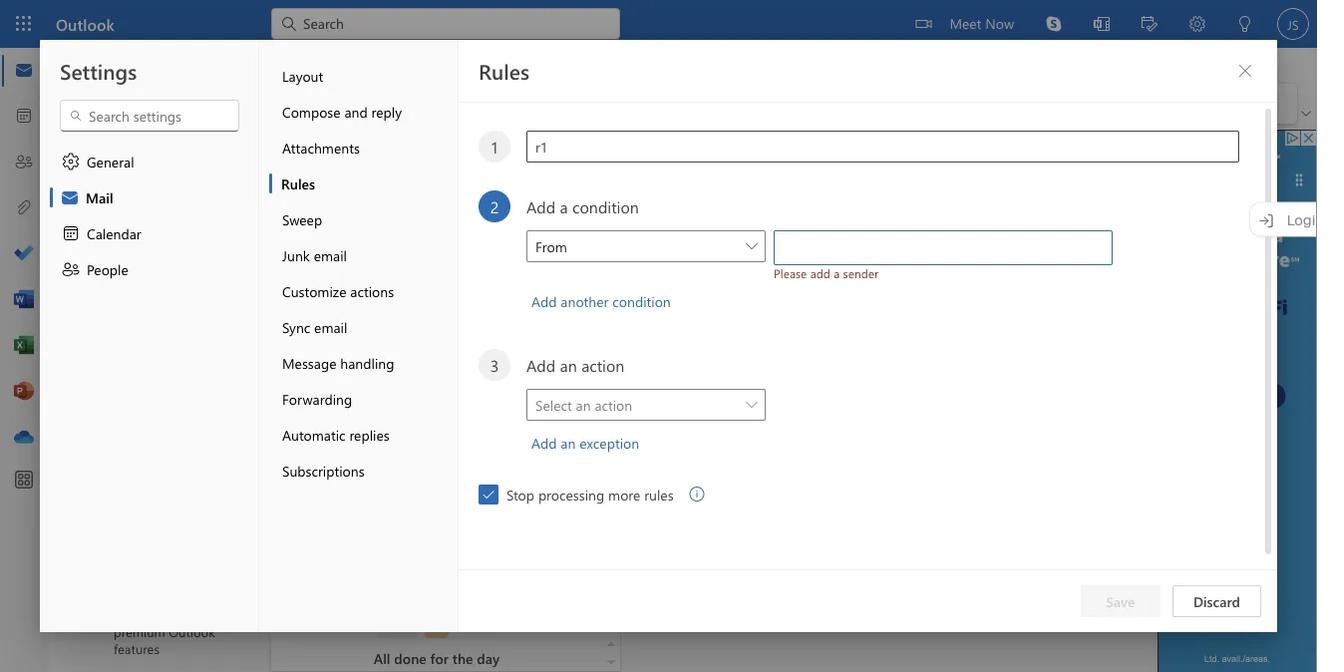 Task type: vqa. For each thing, say whether or not it's contained in the screenshot.
'Compose and reply' button
yes



Task type: describe. For each thing, give the bounding box(es) containing it.
meet now
[[950, 13, 1014, 32]]

features
[[114, 640, 159, 657]]

 button
[[568, 191, 600, 223]]

customize actions button
[[269, 273, 458, 309]]

more apps image
[[14, 471, 34, 491]]

stop
[[507, 485, 534, 504]]

1 vertical spatial a
[[834, 265, 840, 281]]

message
[[282, 353, 336, 372]]


[[291, 441, 311, 461]]

message handling button
[[269, 345, 458, 381]]

choose
[[323, 281, 369, 300]]

add an action
[[526, 354, 625, 376]]

save button
[[1081, 585, 1160, 617]]

 calendar
[[61, 223, 141, 243]]

 for  view settings
[[71, 94, 91, 114]]

choose your look
[[323, 281, 431, 300]]

upgrade to microsoft 365
[[323, 481, 482, 499]]

send
[[323, 401, 354, 419]]

sync
[[282, 318, 310, 336]]

 button
[[682, 479, 714, 511]]

help
[[243, 54, 272, 72]]

upgrade
[[323, 481, 377, 499]]

 button
[[82, 134, 116, 171]]

help button
[[228, 48, 287, 79]]


[[61, 223, 81, 243]]

compose and reply
[[282, 102, 402, 121]]

layout button
[[269, 58, 458, 94]]

0
[[323, 241, 331, 260]]

condition for add another condition
[[612, 292, 671, 310]]

get outlook mobile
[[323, 441, 445, 459]]

Select a conditional field
[[526, 230, 766, 263]]

email for junk email
[[314, 246, 347, 264]]

add for add another condition
[[531, 292, 557, 310]]

sweep
[[282, 210, 322, 228]]

settings tab list
[[40, 40, 259, 632]]

all done for the day
[[374, 649, 500, 667]]

from
[[535, 237, 567, 255]]

look
[[404, 281, 431, 300]]

automatic replies button
[[269, 417, 458, 453]]

add another condition
[[531, 292, 671, 310]]

layout
[[282, 66, 323, 85]]

handling
[[340, 353, 394, 372]]

application containing settings
[[0, 0, 1317, 672]]

save
[[1106, 592, 1135, 610]]

rules inside button
[[281, 174, 315, 192]]

6
[[351, 241, 358, 260]]


[[291, 361, 311, 381]]


[[68, 55, 89, 76]]


[[578, 201, 590, 213]]

your
[[373, 281, 401, 300]]

import
[[323, 361, 365, 379]]

outlook link
[[56, 0, 115, 48]]


[[291, 281, 311, 301]]


[[916, 16, 932, 32]]

sync email
[[282, 318, 347, 336]]

365
[[459, 481, 482, 499]]


[[69, 109, 83, 123]]

Name your rule text field
[[527, 132, 1238, 162]]

 button
[[59, 49, 99, 83]]

sender
[[843, 265, 879, 281]]

2
[[490, 196, 499, 217]]

started
[[309, 198, 354, 216]]

powerpoint image
[[14, 382, 34, 402]]

please
[[774, 265, 807, 281]]

people image
[[14, 153, 34, 172]]

subscriptions
[[282, 461, 365, 480]]

attachments
[[282, 138, 360, 157]]


[[1237, 63, 1253, 79]]

 button
[[572, 144, 604, 171]]

add for add a condition
[[526, 196, 556, 217]]

more
[[608, 485, 640, 504]]

3
[[490, 354, 499, 376]]

time
[[376, 321, 404, 340]]

subscriptions button
[[269, 453, 458, 489]]

inbox
[[341, 143, 382, 164]]

a for message
[[358, 401, 365, 419]]

get for get outlook mobile
[[323, 441, 345, 459]]

rules heading
[[479, 57, 529, 85]]

discard button
[[1172, 585, 1261, 617]]

left-rail-appbar navigation
[[4, 48, 44, 461]]

outlook for get outlook mobile
[[348, 441, 398, 459]]

settings
[[128, 94, 176, 112]]

junk
[[282, 246, 310, 264]]

send a message
[[323, 401, 422, 419]]

Select senders for this condition   Please add a sender text field
[[779, 236, 1112, 259]]

customize
[[282, 282, 346, 300]]

add for add an exception
[[531, 433, 557, 452]]

0 of 6 complete
[[323, 241, 419, 260]]

favorites tree
[[72, 126, 232, 333]]

document containing settings
[[0, 0, 1317, 672]]

home button
[[99, 48, 167, 79]]

1
[[490, 136, 499, 157]]

 for 
[[61, 152, 81, 171]]

settings heading
[[60, 57, 137, 85]]

Search settings search field
[[83, 106, 218, 126]]

compose
[[282, 102, 341, 121]]

premium outlook features
[[114, 623, 215, 657]]

import contacts
[[323, 361, 420, 379]]

to do image
[[14, 244, 34, 264]]

forwarding button
[[269, 381, 458, 417]]


[[291, 401, 311, 421]]

all
[[374, 649, 390, 667]]

actions
[[350, 282, 394, 300]]

Select a action field
[[526, 389, 766, 422]]

layout group
[[321, 84, 518, 120]]


[[61, 259, 81, 279]]

action for add an action
[[581, 354, 625, 376]]



Task type: locate. For each thing, give the bounding box(es) containing it.
customize actions
[[282, 282, 394, 300]]

0 horizontal spatial outlook
[[56, 13, 115, 34]]

message
[[369, 401, 422, 419]]

microsoft
[[397, 481, 455, 499]]

1 horizontal spatial outlook
[[169, 623, 215, 640]]

condition inside add another condition button
[[612, 292, 671, 310]]


[[118, 263, 138, 283]]

1 horizontal spatial a
[[560, 196, 568, 217]]

message list section
[[271, 128, 620, 672]]

add up from
[[526, 196, 556, 217]]

application
[[0, 0, 1317, 672]]

add another condition button
[[526, 281, 680, 321]]

tree
[[72, 373, 232, 672]]

junk email
[[282, 246, 347, 264]]

email
[[314, 246, 347, 264], [314, 318, 347, 336]]

calendar image
[[14, 107, 34, 127]]

replies
[[349, 425, 390, 444]]

action up select an action
[[581, 354, 625, 376]]

1 vertical spatial condition
[[612, 292, 671, 310]]

dialog containing settings
[[0, 0, 1317, 672]]

add an exception
[[531, 433, 639, 452]]

 inside rules tab panel
[[482, 488, 496, 502]]

sync email button
[[269, 309, 458, 345]]

select
[[535, 395, 572, 414]]

a for condition
[[560, 196, 568, 217]]

zone
[[407, 321, 437, 340]]

the
[[453, 649, 473, 667]]

add down select
[[531, 433, 557, 452]]

rules up get started at the top left
[[281, 174, 315, 192]]

2 vertical spatial an
[[561, 433, 576, 452]]

 left stop on the bottom of the page
[[482, 488, 496, 502]]

0 vertical spatial action
[[581, 354, 625, 376]]

outlook down 'send a message'
[[348, 441, 398, 459]]

add for add an action
[[526, 354, 556, 376]]

0 vertical spatial outlook
[[56, 13, 115, 34]]

for
[[430, 649, 449, 667]]

an
[[560, 354, 577, 376], [576, 395, 591, 414], [561, 433, 576, 452]]

condition down the from field
[[612, 292, 671, 310]]

confirm time zone
[[323, 321, 437, 340]]

automatic replies
[[282, 425, 390, 444]]

calendar
[[87, 224, 141, 242]]

mobile
[[402, 441, 445, 459]]

1 vertical spatial 
[[482, 488, 496, 502]]

forwarding
[[282, 389, 352, 408]]

 inside message list section
[[291, 241, 311, 261]]

tab list
[[99, 48, 287, 79]]

rules up 1
[[479, 57, 529, 85]]

compose and reply button
[[269, 94, 458, 130]]

add up select
[[526, 354, 556, 376]]

0 vertical spatial get
[[283, 198, 305, 216]]

an for add an exception
[[561, 433, 576, 452]]

1 vertical spatial 
[[61, 152, 81, 171]]

0 vertical spatial email
[[314, 246, 347, 264]]

an for select an action
[[576, 395, 591, 414]]

get up subscriptions
[[323, 441, 345, 459]]

add left another
[[531, 292, 557, 310]]

0 horizontal spatial a
[[358, 401, 365, 419]]

 left "view" in the left of the page
[[71, 94, 91, 114]]

exception
[[580, 433, 639, 452]]

favorites tree item
[[72, 134, 232, 173]]

an right select
[[576, 395, 591, 414]]

meet
[[950, 13, 982, 32]]

2 horizontal spatial a
[[834, 265, 840, 281]]

action
[[581, 354, 625, 376], [595, 395, 632, 414]]

done
[[394, 649, 427, 667]]

document
[[0, 0, 1317, 672]]

a right add
[[834, 265, 840, 281]]

automatic
[[282, 425, 346, 444]]

sweep button
[[269, 201, 458, 237]]

tab list containing home
[[99, 48, 287, 79]]


[[60, 187, 80, 207]]

0 vertical spatial condition
[[572, 196, 639, 217]]

0 vertical spatial a
[[560, 196, 568, 217]]

processing
[[538, 485, 604, 504]]

general
[[87, 152, 134, 171]]

view
[[95, 94, 124, 112]]

1 vertical spatial an
[[576, 395, 591, 414]]

please add a sender
[[774, 265, 879, 281]]


[[291, 241, 311, 261], [482, 488, 496, 502]]

confirm
[[323, 321, 372, 340]]

rules
[[644, 485, 674, 504]]

dialog
[[0, 0, 1317, 672]]

0 horizontal spatial 
[[291, 241, 311, 261]]

people
[[87, 260, 128, 278]]

get for get started
[[283, 198, 305, 216]]

outlook inside the outlook banner
[[56, 13, 115, 34]]

 for 0 of 6 complete
[[291, 241, 311, 261]]

an inside button
[[561, 433, 576, 452]]

outlook up 
[[56, 13, 115, 34]]

an for add an action
[[560, 354, 577, 376]]

an down select
[[561, 433, 576, 452]]

0 horizontal spatial rules
[[281, 174, 315, 192]]

0 vertical spatial 
[[71, 94, 91, 114]]

outlook right the premium
[[169, 623, 215, 640]]

reply
[[371, 102, 402, 121]]

 left  button
[[61, 152, 81, 171]]

rules inside tab panel
[[479, 57, 529, 85]]

add inside button
[[531, 292, 557, 310]]

add an exception button
[[526, 423, 648, 463]]


[[690, 487, 706, 503]]

now
[[985, 13, 1014, 32]]

1 vertical spatial action
[[595, 395, 632, 414]]

email right 
[[314, 318, 347, 336]]

discard
[[1193, 592, 1240, 610]]

action for select an action
[[595, 395, 632, 414]]

0 vertical spatial 
[[291, 241, 311, 261]]

select an action
[[535, 395, 632, 414]]

action inside field
[[595, 395, 632, 414]]

2 vertical spatial a
[[358, 401, 365, 419]]

a inside section
[[358, 401, 365, 419]]

outlook inside premium outlook features
[[169, 623, 215, 640]]

to
[[380, 481, 393, 499]]

email inside 'button'
[[314, 318, 347, 336]]

message handling
[[282, 353, 394, 372]]

home
[[114, 54, 152, 72]]

1 vertical spatial outlook
[[348, 441, 398, 459]]

files image
[[14, 198, 34, 218]]

2 horizontal spatial outlook
[[348, 441, 398, 459]]

outlook inside message list section
[[348, 441, 398, 459]]

1 vertical spatial rules
[[281, 174, 315, 192]]

get
[[283, 198, 305, 216], [323, 441, 345, 459]]

action up exception
[[595, 395, 632, 414]]

 left 0
[[291, 241, 311, 261]]

email for sync email
[[314, 318, 347, 336]]

add inside button
[[531, 433, 557, 452]]

premium
[[114, 623, 165, 640]]

a left 
[[560, 196, 568, 217]]

1 vertical spatial email
[[314, 318, 347, 336]]

word image
[[14, 290, 34, 310]]

an inside field
[[576, 395, 591, 414]]


[[291, 321, 311, 341]]

mail image
[[14, 61, 34, 81]]

a
[[560, 196, 568, 217], [834, 265, 840, 281], [358, 401, 365, 419]]

get left started
[[283, 198, 305, 216]]

condition for add a condition
[[572, 196, 639, 217]]

 view settings
[[71, 94, 176, 114]]

a right send
[[358, 401, 365, 419]]

1 vertical spatial get
[[323, 441, 345, 459]]

add
[[810, 265, 830, 281]]

outlook for premium outlook features
[[169, 623, 215, 640]]

excel image
[[14, 336, 34, 356]]

settings
[[60, 57, 137, 85]]

 inside settings tab list
[[61, 152, 81, 171]]

0 vertical spatial an
[[560, 354, 577, 376]]

attachments button
[[269, 130, 458, 166]]

an up select
[[560, 354, 577, 376]]

 for stop processing more rules
[[482, 488, 496, 502]]

rules button
[[269, 166, 458, 201]]

rules tab panel
[[459, 40, 1277, 632]]

onedrive image
[[14, 428, 34, 448]]

condition down "" at left
[[572, 196, 639, 217]]

get started
[[283, 198, 354, 216]]

1 horizontal spatial 
[[482, 488, 496, 502]]

1 horizontal spatial get
[[323, 441, 345, 459]]

0 vertical spatial rules
[[479, 57, 529, 85]]

1 horizontal spatial rules
[[479, 57, 529, 85]]

of
[[334, 241, 347, 260]]

email inside button
[[314, 246, 347, 264]]


[[71, 94, 91, 114], [61, 152, 81, 171]]

0 horizontal spatial get
[[283, 198, 305, 216]]

2 vertical spatial outlook
[[169, 623, 215, 640]]

and
[[344, 102, 368, 121]]

outlook banner
[[0, 0, 1317, 48]]

day
[[477, 649, 500, 667]]

email left the 6
[[314, 246, 347, 264]]

junk email button
[[269, 237, 458, 273]]

outlook
[[56, 13, 115, 34], [348, 441, 398, 459], [169, 623, 215, 640]]



